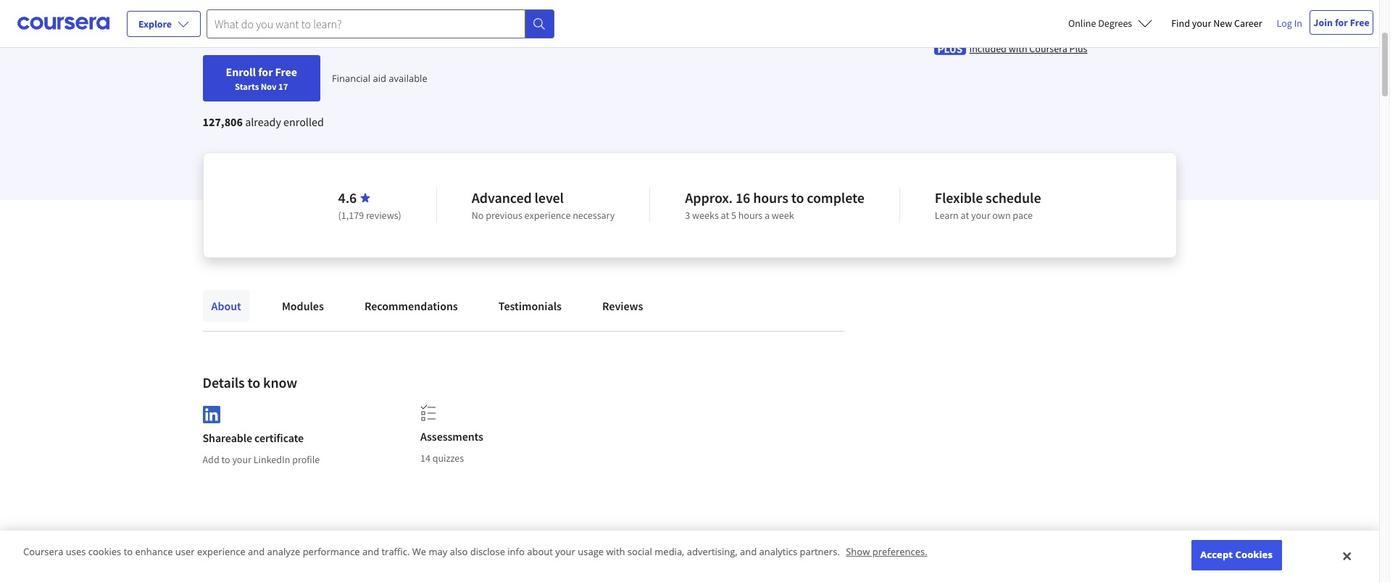 Task type: vqa. For each thing, say whether or not it's contained in the screenshot.


Task type: describe. For each thing, give the bounding box(es) containing it.
details
[[203, 373, 245, 392]]

5
[[731, 209, 737, 222]]

your right find
[[1192, 17, 1212, 30]]

week
[[772, 209, 794, 222]]

advanced
[[472, 189, 532, 207]]

cookies
[[88, 545, 121, 559]]

8 languages available button
[[318, 15, 420, 32]]

reviews
[[602, 299, 643, 313]]

for for enroll
[[258, 65, 273, 79]]

quizzes
[[433, 452, 464, 465]]

3 and from the left
[[740, 545, 757, 559]]

schedule
[[986, 189, 1041, 207]]

coursera image
[[17, 12, 109, 35]]

linkedin
[[254, 453, 290, 466]]

1 vertical spatial hours
[[739, 209, 763, 222]]

learn
[[935, 209, 959, 222]]

analyze
[[267, 545, 300, 559]]

0 vertical spatial with
[[1009, 42, 1028, 55]]

know
[[263, 373, 297, 392]]

free for enroll
[[275, 65, 297, 79]]

1 vertical spatial experience
[[197, 545, 246, 559]]

3
[[685, 209, 690, 222]]

your down shareable certificate
[[232, 453, 252, 466]]

enroll
[[226, 65, 256, 79]]

show preferences. link
[[846, 545, 928, 559]]

+4
[[1111, 5, 1122, 18]]

14
[[420, 452, 431, 465]]

17
[[278, 80, 288, 92]]

approx.
[[685, 189, 733, 207]]

at inside approx. 16 hours to complete 3 weeks at 5 hours a week
[[721, 209, 729, 222]]

online degrees
[[1069, 17, 1133, 30]]

user
[[175, 545, 195, 559]]

profile
[[292, 453, 320, 466]]

flexible schedule learn at your own pace
[[935, 189, 1041, 222]]

coursera uses cookies to enhance user experience and analyze performance and traffic. we may also disclose info about your usage with social media, advertising, and analytics partners. show preferences.
[[23, 545, 928, 559]]

testimonials link
[[490, 290, 571, 322]]

your inside flexible schedule learn at your own pace
[[971, 209, 991, 222]]

financial aid available button
[[332, 72, 428, 85]]

financial
[[332, 72, 371, 85]]

necessary
[[573, 209, 615, 222]]

included with coursera plus link
[[970, 41, 1088, 55]]

free for join
[[1350, 16, 1370, 29]]

16
[[736, 189, 751, 207]]

testimonials
[[499, 299, 562, 313]]

What do you want to learn? text field
[[207, 9, 526, 38]]

no
[[472, 209, 484, 222]]

experience inside 'advanced level no previous experience necessary'
[[525, 209, 571, 222]]

log in
[[1277, 17, 1303, 30]]

show
[[846, 545, 870, 559]]

performance
[[303, 545, 360, 559]]

find
[[1172, 17, 1190, 30]]

find your new career link
[[1165, 15, 1270, 33]]

find your new career
[[1172, 17, 1263, 30]]

(1,179 reviews)
[[338, 209, 402, 222]]

approx. 16 hours to complete 3 weeks at 5 hours a week
[[685, 189, 865, 222]]

media,
[[655, 545, 685, 559]]

your right about
[[556, 545, 576, 559]]

to inside approx. 16 hours to complete 3 weeks at 5 hours a week
[[792, 189, 804, 207]]

shareable
[[203, 430, 252, 445]]

explore
[[138, 17, 172, 30]]

more
[[1124, 5, 1147, 18]]

enrolled
[[284, 115, 324, 129]]

financial aid available
[[332, 72, 428, 85]]

modules
[[282, 299, 324, 313]]

0 vertical spatial hours
[[753, 189, 789, 207]]

to right add
[[221, 453, 230, 466]]

log
[[1277, 17, 1293, 30]]

career
[[1235, 17, 1263, 30]]

about
[[211, 299, 241, 313]]

taught
[[223, 16, 257, 30]]

own
[[993, 209, 1011, 222]]

4.6
[[338, 189, 357, 207]]

1 and from the left
[[248, 545, 265, 559]]

14 quizzes
[[420, 452, 464, 465]]

available for 8 languages available
[[377, 16, 420, 30]]

join
[[1314, 16, 1333, 29]]

partners.
[[800, 545, 840, 559]]

enhance
[[135, 545, 173, 559]]

to right cookies
[[124, 545, 133, 559]]

in
[[259, 16, 268, 30]]

accept
[[1201, 548, 1233, 561]]

1 vertical spatial coursera
[[23, 545, 63, 559]]

languages
[[326, 16, 375, 30]]

degrees
[[1099, 17, 1133, 30]]



Task type: locate. For each thing, give the bounding box(es) containing it.
explore button
[[127, 11, 201, 37]]

join for free link
[[1310, 10, 1374, 35]]

with left social
[[606, 545, 625, 559]]

coursera plus image
[[935, 43, 967, 55]]

available
[[377, 16, 420, 30], [389, 72, 428, 85]]

content
[[463, 16, 500, 30]]

certificate
[[255, 430, 304, 445]]

your
[[1192, 17, 1212, 30], [971, 209, 991, 222], [232, 453, 252, 466], [556, 545, 576, 559]]

han
[[1063, 3, 1083, 18]]

cookies
[[1236, 548, 1273, 561]]

may
[[502, 16, 523, 30], [429, 545, 448, 559]]

in
[[1295, 17, 1303, 30]]

coursera left plus at the right of page
[[1030, 42, 1068, 55]]

details to know
[[203, 373, 297, 392]]

None search field
[[207, 9, 555, 38]]

new
[[1214, 17, 1233, 30]]

smit
[[1085, 3, 1107, 18]]

available inside 8 languages available button
[[377, 16, 420, 30]]

online
[[1069, 17, 1097, 30]]

translated
[[559, 16, 608, 30]]

some content may not be translated
[[432, 16, 608, 30]]

at inside flexible schedule learn at your own pace
[[961, 209, 969, 222]]

included
[[970, 42, 1007, 55]]

advertising,
[[687, 545, 738, 559]]

0 horizontal spatial free
[[275, 65, 297, 79]]

hours up a
[[753, 189, 789, 207]]

online degrees button
[[1057, 7, 1165, 39]]

we
[[412, 545, 426, 559]]

1 vertical spatial may
[[429, 545, 448, 559]]

1 vertical spatial available
[[389, 72, 428, 85]]

1 vertical spatial for
[[258, 65, 273, 79]]

aid
[[373, 72, 386, 85]]

join for free
[[1314, 16, 1370, 29]]

for up "nov"
[[258, 65, 273, 79]]

127,806 already enrolled
[[203, 115, 324, 129]]

1 vertical spatial free
[[275, 65, 297, 79]]

1 horizontal spatial at
[[961, 209, 969, 222]]

disclose
[[470, 545, 505, 559]]

0 vertical spatial coursera
[[1030, 42, 1068, 55]]

starts
[[235, 80, 259, 92]]

to left the know
[[248, 373, 260, 392]]

assessments
[[420, 429, 483, 444]]

1 horizontal spatial experience
[[525, 209, 571, 222]]

2 at from the left
[[961, 209, 969, 222]]

0 vertical spatial for
[[1335, 16, 1348, 29]]

be
[[544, 16, 556, 30]]

1 horizontal spatial free
[[1350, 16, 1370, 29]]

some
[[432, 16, 460, 30]]

1 horizontal spatial for
[[1335, 16, 1348, 29]]

2 horizontal spatial and
[[740, 545, 757, 559]]

0 vertical spatial may
[[502, 16, 523, 30]]

for
[[1335, 16, 1348, 29], [258, 65, 273, 79]]

for for join
[[1335, 16, 1348, 29]]

for right 'join'
[[1335, 16, 1348, 29]]

0 horizontal spatial experience
[[197, 545, 246, 559]]

shareable certificate
[[203, 430, 304, 445]]

social
[[628, 545, 652, 559]]

free
[[1350, 16, 1370, 29], [275, 65, 297, 79]]

complete
[[807, 189, 865, 207]]

add to your linkedin profile
[[203, 453, 320, 466]]

8
[[318, 16, 324, 30]]

available for financial aid available
[[389, 72, 428, 85]]

and left the analyze
[[248, 545, 265, 559]]

8 languages available
[[318, 16, 420, 30]]

level
[[535, 189, 564, 207]]

plus
[[1070, 42, 1088, 55]]

accept cookies
[[1201, 548, 1273, 561]]

free up 17
[[275, 65, 297, 79]]

also
[[450, 545, 468, 559]]

available left some
[[377, 16, 420, 30]]

and left traffic.
[[362, 545, 379, 559]]

accept cookies button
[[1192, 540, 1282, 571]]

a
[[765, 209, 770, 222]]

pace
[[1013, 209, 1033, 222]]

1 horizontal spatial may
[[502, 16, 523, 30]]

0 vertical spatial experience
[[525, 209, 571, 222]]

0 vertical spatial available
[[377, 16, 420, 30]]

1 at from the left
[[721, 209, 729, 222]]

0 horizontal spatial for
[[258, 65, 273, 79]]

recommendations link
[[356, 290, 467, 322]]

0 vertical spatial free
[[1350, 16, 1370, 29]]

0 horizontal spatial with
[[606, 545, 625, 559]]

at right learn
[[961, 209, 969, 222]]

1 horizontal spatial coursera
[[1030, 42, 1068, 55]]

free right 'join'
[[1350, 16, 1370, 29]]

weeks
[[692, 209, 719, 222]]

experience right user
[[197, 545, 246, 559]]

reviews link
[[594, 290, 652, 322]]

available right aid
[[389, 72, 428, 85]]

recommendations
[[365, 299, 458, 313]]

han smit +4 more
[[1063, 3, 1147, 18]]

to up week
[[792, 189, 804, 207]]

uses
[[66, 545, 86, 559]]

127,806
[[203, 115, 243, 129]]

for inside enroll for free starts nov 17
[[258, 65, 273, 79]]

about link
[[203, 290, 250, 322]]

2 and from the left
[[362, 545, 379, 559]]

experience
[[525, 209, 571, 222], [197, 545, 246, 559]]

usage
[[578, 545, 604, 559]]

and left analytics
[[740, 545, 757, 559]]

advanced level no previous experience necessary
[[472, 189, 615, 222]]

add
[[203, 453, 219, 466]]

previous
[[486, 209, 523, 222]]

log in link
[[1270, 15, 1310, 32]]

0 horizontal spatial at
[[721, 209, 729, 222]]

at left '5' on the right top
[[721, 209, 729, 222]]

already
[[245, 115, 281, 129]]

english
[[270, 16, 306, 30]]

with right included
[[1009, 42, 1028, 55]]

your left own
[[971, 209, 991, 222]]

nov
[[261, 80, 277, 92]]

reviews)
[[366, 209, 402, 222]]

1 horizontal spatial and
[[362, 545, 379, 559]]

hours right '5' on the right top
[[739, 209, 763, 222]]

+4 more button
[[1111, 4, 1147, 18]]

info
[[508, 545, 525, 559]]

0 horizontal spatial coursera
[[23, 545, 63, 559]]

may left the not
[[502, 16, 523, 30]]

may right we
[[429, 545, 448, 559]]

experience down "level"
[[525, 209, 571, 222]]

0 horizontal spatial and
[[248, 545, 265, 559]]

0 horizontal spatial may
[[429, 545, 448, 559]]

1 horizontal spatial with
[[1009, 42, 1028, 55]]

coursera left uses
[[23, 545, 63, 559]]

free inside enroll for free starts nov 17
[[275, 65, 297, 79]]

1 vertical spatial with
[[606, 545, 625, 559]]



